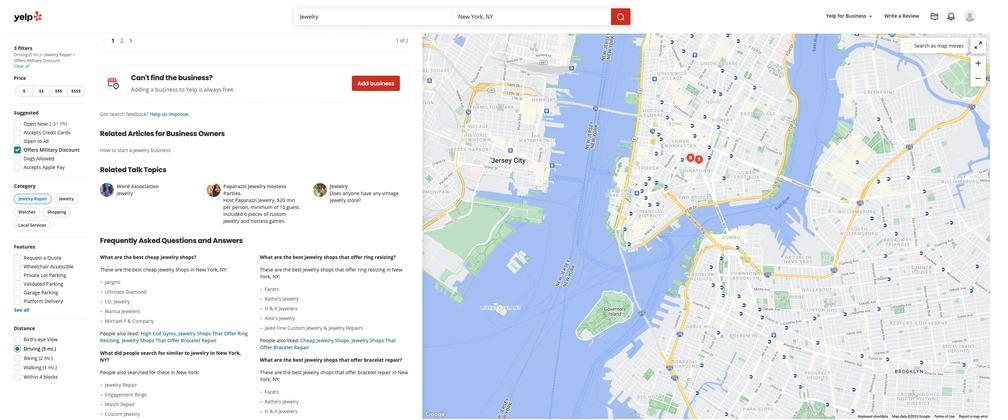 Task type: vqa. For each thing, say whether or not it's contained in the screenshot.
Related Articles for Business Owners
yes



Task type: describe. For each thing, give the bounding box(es) containing it.
open to all
[[24, 138, 49, 145]]

watches
[[18, 209, 36, 215]]

guest.
[[287, 204, 300, 211]]

cheap for shops?
[[145, 254, 159, 261]]

local services
[[18, 222, 46, 228]]

add business link
[[352, 76, 400, 91]]

business inside add business "link"
[[370, 79, 394, 87]]

gyms,
[[163, 331, 177, 337]]

delivery
[[45, 298, 63, 305]]

jewelry inside these are the best jewelry shops that offer bracelet repair in new york, ny:
[[303, 369, 319, 376]]

what for what are the best cheap jewelry shops?
[[100, 254, 113, 261]]

terms of use link
[[935, 415, 955, 419]]

driving (5 mi.)
[[24, 346, 56, 352]]

dogs allowed
[[24, 155, 54, 162]]

are for what are the best cheap jewelry shops?
[[114, 254, 122, 261]]

shops for these are the best jewelry shops that offer bracelet repair in new york, ny:
[[320, 369, 334, 376]]

can't find the business? adding a business to yelp is always free.
[[131, 73, 235, 94]]

$20
[[277, 197, 285, 204]]

paparazzi jewelry hostess parties. link
[[223, 183, 286, 197]]

10
[[280, 204, 285, 211]]

exceptional
[[267, 5, 293, 12]]

price
[[14, 75, 26, 81]]

view
[[47, 336, 58, 343]]

private lot parking
[[24, 272, 66, 279]]

add
[[358, 79, 369, 87]]

0 horizontal spatial that
[[156, 337, 166, 344]]

a for facets kathe's jewelry h & a jewelers alex's jewelry jalee fine custom jewelry & jewelry repairs
[[274, 306, 278, 312]]

now
[[37, 121, 48, 127]]

jalee fine custom jewelry & jewelry repairs link
[[265, 325, 409, 332]]

jewelry inside jewelry does anyone have any vintage jewelry store?
[[330, 183, 348, 190]]

what for what did people search for similar to jewelry in new york, ny?
[[100, 350, 113, 357]]

jewelers inside facets kathe's jewelry h & a jewelers
[[279, 408, 298, 415]]

us
[[162, 111, 167, 118]]

0 horizontal spatial shops
[[140, 337, 154, 344]]

business?
[[178, 73, 213, 83]]

all inside 3 filters driving (5 mi.) • jewelry repair • offers military discount clear all
[[25, 63, 29, 69]]

jewelry inside jewelry repair button
[[18, 196, 33, 202]]

bird's-eye view
[[24, 336, 58, 343]]

a inside can't find the business? adding a business to yelp is always free.
[[151, 86, 154, 94]]

new inside what did people search for similar to jewelry in new york, ny?
[[216, 350, 227, 357]]

a for request a quote
[[43, 255, 46, 261]]

h for facets kathe's jewelry h & a jewelers alex's jewelry jalee fine custom jewelry & jewelry repairs
[[265, 306, 268, 312]]

within 4 blocks
[[24, 374, 58, 380]]

jewelry inside what did people search for similar to jewelry in new york, ny?
[[191, 350, 209, 357]]

end
[[153, 331, 162, 337]]

zoom in image
[[974, 59, 983, 67]]

the for what are the best cheap jewelry shops?
[[124, 254, 132, 261]]

jangmi ultimate diamond i.d. jewelry bianca jewelers michael f & company
[[105, 279, 154, 325]]

are for these are the best jewelry shops that offer ring resizing in new york, ny:
[[275, 267, 282, 273]]

wheelchair accessible
[[24, 263, 74, 270]]

people for people also liked: high end gyms,
[[100, 331, 116, 337]]

the for these are the best cheap jewelry shops in new york, ny:
[[123, 267, 131, 273]]

search image
[[617, 13, 625, 21]]

people for people also searched for these in new york:
[[100, 369, 116, 376]]

offer for repair
[[346, 369, 357, 376]]

3
[[14, 45, 17, 51]]

1 horizontal spatial 2
[[406, 37, 409, 44]]

16 chevron down v2 image
[[868, 13, 874, 19]]

driving inside 3 filters driving (5 mi.) • jewelry repair • offers military discount clear all
[[14, 52, 28, 58]]

see all button
[[14, 307, 30, 313]]

$$
[[39, 88, 44, 94]]

zoom out image
[[974, 74, 983, 83]]

bracelet for repair
[[358, 369, 376, 376]]

jewelry inside jewelry does anyone have any vintage jewelry store?
[[330, 197, 346, 204]]

michael f & company link
[[105, 318, 249, 325]]

word association link
[[117, 183, 159, 190]]

i.d.
[[105, 299, 112, 305]]

private
[[24, 272, 39, 279]]

yelp for business button
[[824, 10, 876, 22]]

jewelry inside paparazzi jewelry hostess parties. host paparazzi jewelry.  $20 min per person, minimum of 10 guest. included 4 pieces of custom jewelry and hostess games.
[[248, 183, 266, 190]]

jewelry inside facets kathe's jewelry h & a jewelers
[[283, 399, 299, 405]]

shopping button
[[43, 207, 71, 218]]

resizing
[[368, 267, 385, 273]]

map for moves
[[937, 42, 948, 49]]

search
[[915, 42, 930, 49]]

jewelry link
[[330, 183, 348, 190]]

shopping
[[47, 209, 66, 215]]

0 horizontal spatial business
[[166, 129, 197, 139]]

business inside can't find the business? adding a business to yelp is always free.
[[155, 86, 178, 94]]

store?
[[347, 197, 361, 204]]

apple
[[42, 164, 55, 171]]

h for facets kathe's jewelry h & a jewelers
[[265, 408, 268, 415]]

request
[[24, 255, 42, 261]]

use
[[949, 415, 955, 419]]

"the
[[177, 5, 187, 12]]

facets kathe's jewelry h & a jewelers
[[265, 389, 299, 415]]

yelp inside can't find the business? adding a business to yelp is always free.
[[186, 86, 197, 94]]

Find text field
[[300, 13, 447, 21]]

map region
[[401, 3, 990, 419]]

google image
[[424, 410, 447, 419]]

jewelry down articles
[[133, 147, 149, 154]]

in inside these are the best jewelry shops that offer ring resizing in new york, ny:
[[387, 267, 391, 273]]

repair inside 3 filters driving (5 mi.) • jewelry repair • offers military discount clear all
[[59, 52, 72, 58]]

jewelry button
[[54, 194, 78, 204]]

1 vertical spatial offer
[[167, 337, 180, 344]]

2:31
[[49, 121, 59, 127]]

lot
[[41, 272, 48, 279]]

filters
[[18, 45, 32, 51]]

have
[[361, 190, 372, 197]]

is
[[199, 86, 203, 94]]

ring for resizing?
[[364, 254, 373, 261]]

and for would
[[359, 5, 368, 12]]

none field find
[[300, 13, 447, 21]]

2 h & a jewelers link from the top
[[265, 408, 409, 415]]

business inside how to start a jewelry business link
[[151, 147, 171, 154]]

blocks
[[44, 374, 58, 380]]

related for related articles for business owners
[[100, 129, 127, 139]]

see all
[[14, 307, 30, 313]]

shops for these are the best jewelry shops that offer ring resizing in new york, ny:
[[320, 267, 334, 273]]

1 vertical spatial driving
[[24, 346, 40, 352]]

york, inside what did people search for similar to jewelry in new york, ny?
[[228, 350, 241, 357]]

repair inside button
[[34, 196, 47, 202]]

jewelry up these are the best jewelry shops that offer ring resizing in new york, ny:
[[305, 254, 322, 261]]

military inside 3 filters driving (5 mi.) • jewelry repair • offers military discount clear all
[[27, 58, 42, 64]]

best for these are the best jewelry shops that offer ring resizing in new york, ny:
[[292, 267, 302, 273]]

validated
[[24, 281, 45, 287]]

biking
[[24, 355, 37, 362]]

highly
[[314, 5, 329, 12]]

parking for garage parking
[[41, 289, 58, 296]]

shops for what are the best jewelry shops that offer ring resizing?
[[324, 254, 338, 261]]

facets link for 2nd h & a jewelers link from the bottom
[[265, 286, 409, 293]]

shortcuts
[[874, 415, 888, 419]]

jangmi
[[105, 279, 120, 286]]

repairs
[[346, 325, 363, 332]]

open for open to all
[[24, 138, 36, 145]]

would
[[369, 5, 383, 12]]

these for these are the best jewelry shops that offer ring resizing in new york, ny:
[[260, 267, 273, 273]]

pagination navigation navigation
[[100, 28, 409, 53]]

jewelry repair
[[18, 196, 47, 202]]

the for what are the best jewelry shops that offer bracelet repair?
[[283, 357, 292, 364]]

also for people also searched for these in new york:
[[117, 369, 126, 376]]

0 vertical spatial paparazzi
[[223, 183, 247, 190]]

request a quote
[[24, 255, 61, 261]]

jewelry inside paparazzi jewelry hostess parties. host paparazzi jewelry.  $20 min per person, minimum of 10 guest. included 4 pieces of custom jewelry and hostess games.
[[223, 218, 239, 225]]

1 vertical spatial offers
[[24, 147, 38, 153]]

clear
[[14, 63, 24, 69]]

bianca
[[105, 308, 120, 315]]

$$$$
[[71, 88, 81, 94]]

& inside jangmi ultimate diamond i.d. jewelry bianca jewelers michael f & company
[[128, 318, 131, 325]]

person,
[[232, 204, 249, 211]]

. highly recommend and would not go..."
[[177, 5, 392, 19]]

1 • from the left
[[42, 52, 43, 58]]

features
[[14, 244, 35, 250]]

option group containing distance
[[12, 325, 86, 383]]

map
[[893, 415, 899, 419]]

what for what are the best jewelry shops that offer bracelet repair?
[[260, 357, 273, 364]]

$
[[23, 88, 25, 94]]

discount inside group
[[59, 147, 80, 153]]

best for these are the best cheap jewelry shops in new york, ny:
[[132, 267, 142, 273]]

a right start
[[129, 147, 132, 154]]

help us improve. button
[[150, 111, 190, 118]]

to inside what did people search for similar to jewelry in new york, ny?
[[185, 350, 190, 357]]

offer for what are the best jewelry shops that offer bracelet repair?
[[260, 344, 272, 351]]

mi.) for (1
[[48, 364, 57, 371]]

mi.) for (2
[[44, 355, 53, 362]]

0 vertical spatial parking
[[49, 272, 66, 279]]

4 inside paparazzi jewelry hostess parties. host paparazzi jewelry.  $20 min per person, minimum of 10 guest. included 4 pieces of custom jewelry and hostess games.
[[244, 211, 247, 218]]

data
[[900, 415, 907, 419]]

facets kathe's jewelry h & a jewelers alex's jewelry jalee fine custom jewelry & jewelry repairs
[[265, 286, 363, 332]]

bracelet for repair?
[[364, 357, 384, 364]]

keyboard shortcuts
[[858, 415, 888, 419]]

1 horizontal spatial (5
[[42, 346, 46, 352]]

2 link
[[117, 36, 126, 46]]

1 of 2
[[396, 37, 409, 44]]

keyboard
[[858, 415, 873, 419]]

jewelry shops that offer ring resizing, link
[[100, 331, 248, 344]]

mi.) inside 3 filters driving (5 mi.) • jewelry repair • offers military discount clear all
[[33, 52, 41, 58]]

fine
[[277, 325, 286, 332]]

jewelry inside jangmi ultimate diamond i.d. jewelry bianca jewelers michael f & company
[[114, 299, 130, 305]]

write a review link
[[882, 10, 922, 22]]

terms of use
[[935, 415, 955, 419]]

kathe's for facets kathe's jewelry h & a jewelers
[[265, 399, 281, 405]]

shops down shops?
[[176, 267, 189, 273]]

ny: for these are the best jewelry shops that offer bracelet repair in new york, ny:
[[273, 376, 280, 383]]

high
[[141, 331, 151, 337]]

engagement rings link
[[105, 392, 249, 399]]

people
[[123, 350, 140, 357]]

category group
[[13, 183, 86, 232]]



Task type: locate. For each thing, give the bounding box(es) containing it.
shops inside the jewelry shops that offer ring resizing,
[[197, 331, 211, 337]]

1 vertical spatial paparazzi
[[235, 197, 257, 204]]

shops up these are the best jewelry shops that offer bracelet repair in new york, ny: at the left of the page
[[324, 357, 338, 364]]

bracelet up the repair
[[364, 357, 384, 364]]

a right report
[[970, 415, 972, 419]]

1 vertical spatial 4
[[40, 374, 42, 380]]

parking down accessible
[[49, 272, 66, 279]]

0 vertical spatial kathe's
[[265, 296, 281, 302]]

2 vertical spatial also
[[117, 369, 126, 376]]

2 h from the top
[[265, 408, 268, 415]]

best for what are the best cheap jewelry shops?
[[133, 254, 144, 261]]

what for what are the best jewelry shops that offer ring resizing?
[[260, 254, 273, 261]]

google
[[919, 415, 930, 419]]

0 horizontal spatial none field
[[300, 13, 447, 21]]

1 for 1
[[111, 37, 115, 45]]

ny: inside these are the best jewelry shops that offer ring resizing in new york, ny:
[[273, 274, 280, 280]]

0 vertical spatial (5
[[29, 52, 32, 58]]

jewelry shops that offer bracelet repair for 2nd jewelry shops that offer bracelet repair link from the right
[[122, 337, 217, 344]]

that for repair
[[335, 369, 344, 376]]

shops inside these are the best jewelry shops that offer bracelet repair in new york, ny:
[[320, 369, 334, 376]]

jewelry repair engagement rings watch repair custom jewelry
[[105, 382, 147, 418]]

pieces
[[248, 211, 262, 218]]

offer down jalee
[[260, 344, 272, 351]]

write a review
[[885, 13, 919, 19]]

4 down walking (1 mi.)
[[40, 374, 42, 380]]

1 kathe's from the top
[[265, 296, 281, 302]]

best for what are the best jewelry shops that offer ring resizing?
[[293, 254, 303, 261]]

for left these
[[149, 369, 156, 376]]

jewelry.
[[258, 197, 276, 204]]

kathe's for facets kathe's jewelry h & a jewelers alex's jewelry jalee fine custom jewelry & jewelry repairs
[[265, 296, 281, 302]]

what inside what did people search for similar to jewelry in new york, ny?
[[100, 350, 113, 357]]

1 jewelry shops that offer bracelet repair link from the left
[[122, 337, 217, 344]]

0 horizontal spatial bracelet
[[181, 337, 200, 344]]

1 vertical spatial map
[[973, 415, 980, 419]]

parking for validated parking
[[46, 281, 63, 287]]

h & a jewelers link
[[265, 306, 409, 312], [265, 408, 409, 415]]

(5 inside 3 filters driving (5 mi.) • jewelry repair • offers military discount clear all
[[29, 52, 32, 58]]

bracelet for 1st jewelry shops that offer bracelet repair link from the right
[[273, 344, 293, 351]]

does
[[330, 190, 341, 197]]

and left would
[[359, 5, 368, 12]]

repair?
[[385, 357, 402, 364]]

ny: for these are the best jewelry shops that offer ring resizing in new york, ny:
[[273, 274, 280, 280]]

2 related from the top
[[100, 165, 127, 175]]

that
[[212, 331, 223, 337], [156, 337, 166, 344], [385, 337, 396, 344]]

per
[[223, 204, 231, 211]]

adding
[[131, 86, 149, 94]]

0 vertical spatial facets link
[[265, 286, 409, 293]]

None search field
[[294, 8, 632, 25]]

diamond
[[126, 289, 147, 295]]

shops down what are the best jewelry shops that offer ring resizing?
[[320, 267, 334, 273]]

bracelet inside these are the best jewelry shops that offer bracelet repair in new york, ny:
[[358, 369, 376, 376]]

also left searched at bottom left
[[117, 369, 126, 376]]

jewelers for h & a jewelers
[[279, 306, 298, 312]]

0 horizontal spatial •
[[42, 52, 43, 58]]

jewelers
[[279, 306, 298, 312], [121, 308, 140, 315], [279, 408, 298, 415]]

(5 down eye
[[42, 346, 46, 352]]

mi.) for (5
[[47, 346, 56, 352]]

a inside facets kathe's jewelry h & a jewelers alex's jewelry jalee fine custom jewelry & jewelry repairs
[[274, 306, 278, 312]]

yelp inside yelp for business button
[[826, 13, 837, 19]]

1 horizontal spatial •
[[73, 52, 75, 58]]

in
[[190, 267, 195, 273], [387, 267, 391, 273], [210, 350, 215, 357], [171, 369, 175, 376], [392, 369, 397, 376]]

kathe's jewelry link up alex's jewelry link
[[265, 296, 409, 303]]

1 accepts from the top
[[24, 129, 41, 136]]

discount up price group
[[43, 58, 60, 64]]

ultimate diamond link
[[105, 289, 249, 296]]

expand map image
[[974, 41, 983, 49]]

1 horizontal spatial jewelry shops that offer bracelet repair
[[260, 337, 396, 351]]

liked: left high
[[127, 331, 139, 337]]

and inside . highly recommend and would not go..."
[[359, 5, 368, 12]]

2 kathe's from the top
[[265, 399, 281, 405]]

0 horizontal spatial 4
[[40, 374, 42, 380]]

1 horizontal spatial search
[[141, 350, 157, 357]]

jewelry down what are the best jewelry shops that offer ring resizing?
[[303, 267, 319, 273]]

people up resizing,
[[100, 331, 116, 337]]

facets link down these are the best jewelry shops that offer ring resizing in new york, ny:
[[265, 286, 409, 293]]

1 vertical spatial facets link
[[265, 389, 409, 396]]

1 vertical spatial a
[[274, 408, 278, 415]]

discount down cards
[[59, 147, 80, 153]]

offers inside 3 filters driving (5 mi.) • jewelry repair • offers military discount clear all
[[14, 58, 26, 64]]

4 down person,
[[244, 211, 247, 218]]

jewelers inside facets kathe's jewelry h & a jewelers alex's jewelry jalee fine custom jewelry & jewelry repairs
[[279, 306, 298, 312]]

that left ring
[[212, 331, 223, 337]]

0 horizontal spatial liked:
[[127, 331, 139, 337]]

a right adding
[[151, 86, 154, 94]]

are for these are the best jewelry shops that offer bracelet repair in new york, ny:
[[275, 369, 282, 376]]

0 vertical spatial offer
[[224, 331, 236, 337]]

2 jewelry shops that offer bracelet repair from the left
[[260, 337, 396, 351]]

bracelet for 2nd jewelry shops that offer bracelet repair link from the right
[[181, 337, 200, 344]]

offer down gyms,
[[167, 337, 180, 344]]

notifications image
[[947, 13, 956, 21]]

0 vertical spatial map
[[937, 42, 948, 49]]

0 vertical spatial a
[[274, 306, 278, 312]]

accepts for accepts credit cards
[[24, 129, 41, 136]]

to right 'how'
[[112, 147, 116, 154]]

1 h & a jewelers link from the top
[[265, 306, 409, 312]]

walking
[[24, 364, 42, 371]]

map left error
[[973, 415, 980, 419]]

these inside these are the best jewelry shops that offer ring resizing in new york, ny:
[[260, 267, 273, 273]]

in inside these are the best jewelry shops that offer bracelet repair in new york, ny:
[[392, 369, 397, 376]]

•
[[42, 52, 43, 58], [73, 52, 75, 58]]

also down fine
[[277, 337, 286, 344]]

related
[[100, 129, 127, 139], [100, 165, 127, 175]]

0 vertical spatial open
[[24, 121, 36, 127]]

in inside what did people search for similar to jewelry in new york, ny?
[[210, 350, 215, 357]]

1 vertical spatial search
[[141, 350, 157, 357]]

to inside group
[[37, 138, 42, 145]]

2 vertical spatial offer
[[260, 344, 272, 351]]

keyboard shortcuts button
[[858, 415, 888, 419]]

user actions element
[[821, 9, 986, 51]]

accepts for accepts apple pay
[[24, 164, 41, 171]]

0 horizontal spatial and
[[198, 236, 212, 246]]

1 vertical spatial h
[[265, 408, 268, 415]]

2 vertical spatial ny:
[[273, 376, 280, 383]]

group containing features
[[12, 244, 86, 314]]

jewelry shops that offer bracelet repair link down gyms,
[[122, 337, 217, 344]]

1 vertical spatial also
[[277, 337, 286, 344]]

business down the related articles for business owners at the top left of page
[[151, 147, 171, 154]]

go..."
[[177, 12, 188, 19]]

j sampieri image
[[692, 153, 706, 167]]

1 vertical spatial all
[[24, 307, 30, 313]]

custom right fine
[[287, 325, 305, 332]]

bird's-
[[24, 336, 38, 343]]

jewelry inside the jewelry shops that offer ring resizing,
[[179, 331, 196, 337]]

1 vertical spatial bracelet
[[358, 369, 376, 376]]

0 vertical spatial discount
[[43, 58, 60, 64]]

that inside these are the best jewelry shops that offer bracelet repair in new york, ny:
[[335, 369, 344, 376]]

offer left resizing?
[[351, 254, 363, 261]]

frequently
[[100, 236, 137, 246]]

1 vertical spatial ny:
[[273, 274, 280, 280]]

2 horizontal spatial shops
[[370, 337, 384, 344]]

business inside button
[[846, 13, 867, 19]]

cheap jewelry shops, link
[[300, 337, 352, 344]]

these for these are the best jewelry shops that offer bracelet repair in new york, ny:
[[260, 369, 273, 376]]

1 vertical spatial related
[[100, 165, 127, 175]]

option group
[[12, 325, 86, 383]]

best inside these are the best jewelry shops that offer ring resizing in new york, ny:
[[292, 267, 302, 273]]

jewelry down does
[[330, 197, 346, 204]]

also
[[117, 331, 126, 337], [277, 337, 286, 344], [117, 369, 126, 376]]

new inside these are the best jewelry shops that offer ring resizing in new york, ny:
[[392, 267, 402, 273]]

best inside these are the best jewelry shops that offer bracelet repair in new york, ny:
[[292, 369, 302, 376]]

shops down what are the best jewelry shops that offer bracelet repair?
[[320, 369, 334, 376]]

2 kathe's jewelry link from the top
[[265, 399, 409, 406]]

also down f
[[117, 331, 126, 337]]

0 horizontal spatial (5
[[29, 52, 32, 58]]

searched
[[127, 369, 148, 376]]

are inside these are the best jewelry shops that offer bracelet repair in new york, ny:
[[275, 369, 282, 376]]

military down filters
[[27, 58, 42, 64]]

0 vertical spatial also
[[117, 331, 126, 337]]

custom inside jewelry repair engagement rings watch repair custom jewelry
[[105, 411, 122, 418]]

kathe's jewelry link for first h & a jewelers link from the bottom of the page
[[265, 399, 409, 406]]

facets link
[[265, 286, 409, 293], [265, 389, 409, 396]]

0 horizontal spatial custom
[[105, 411, 122, 418]]

jewelry shops that offer bracelet repair for 1st jewelry shops that offer bracelet repair link from the right
[[260, 337, 396, 351]]

a for write a review
[[899, 13, 902, 19]]

asked
[[139, 236, 160, 246]]

1 down find text field
[[396, 37, 399, 44]]

cheap down asked
[[145, 254, 159, 261]]

jewelry down what are the best jewelry shops that offer bracelet repair?
[[303, 369, 319, 376]]

open for open now 2:31 pm
[[24, 121, 36, 127]]

ring up resizing
[[364, 254, 373, 261]]

jewelry inside 3 filters driving (5 mi.) • jewelry repair • offers military discount clear all
[[44, 52, 58, 58]]

a for report a map error
[[970, 415, 972, 419]]

& inside facets kathe's jewelry h & a jewelers
[[270, 408, 273, 415]]

1 vertical spatial bracelet
[[273, 344, 293, 351]]

york, inside these are the best jewelry shops that offer ring resizing in new york, ny:
[[260, 274, 271, 280]]

accepts up open to all
[[24, 129, 41, 136]]

1 horizontal spatial shops
[[197, 331, 211, 337]]

1 horizontal spatial yelp
[[826, 13, 837, 19]]

0 horizontal spatial offer
[[167, 337, 180, 344]]

parties.
[[223, 190, 242, 197]]

people also liked: high end gyms,
[[100, 331, 179, 337]]

discount inside 3 filters driving (5 mi.) • jewelry repair • offers military discount clear all
[[43, 58, 60, 64]]

0 vertical spatial accepts
[[24, 129, 41, 136]]

1 vertical spatial parking
[[46, 281, 63, 287]]

that up these are the best jewelry shops that offer ring resizing in new york, ny:
[[339, 254, 349, 261]]

are for what are the best jewelry shops that offer bracelet repair?
[[274, 357, 282, 364]]

that for what are the best jewelry shops that offer bracelet repair?
[[385, 337, 396, 344]]

driving down filters
[[14, 52, 28, 58]]

people down jalee
[[260, 337, 275, 344]]

all
[[43, 138, 49, 145]]

0 horizontal spatial yelp
[[186, 86, 197, 94]]

new inside these are the best jewelry shops that offer bracelet repair in new york, ny:
[[398, 369, 408, 376]]

to right "similar"
[[185, 350, 190, 357]]

2 open from the top
[[24, 138, 36, 145]]

questions
[[162, 236, 197, 246]]

0 vertical spatial bracelet
[[181, 337, 200, 344]]

the for these are the best jewelry shops that offer bracelet repair in new york, ny:
[[283, 369, 291, 376]]

1 vertical spatial kathe's
[[265, 399, 281, 405]]

1 vertical spatial liked:
[[287, 337, 299, 344]]

open down suggested
[[24, 121, 36, 127]]

the inside these are the best jewelry shops that offer bracelet repair in new york, ny:
[[283, 369, 291, 376]]

that for resizing?
[[339, 254, 349, 261]]

got search feedback? help us improve.
[[100, 111, 190, 118]]

a for facets kathe's jewelry h & a jewelers
[[274, 408, 278, 415]]

4
[[244, 211, 247, 218], [40, 374, 42, 380]]

jewelry down included on the left
[[223, 218, 239, 225]]

association
[[131, 183, 159, 190]]

a right "write"
[[899, 13, 902, 19]]

facets link down these are the best jewelry shops that offer bracelet repair in new york, ny: at the left of the page
[[265, 389, 409, 396]]

jewelry shops that offer bracelet repair down gyms,
[[122, 337, 217, 344]]

jewelry down cheap at the left of page
[[305, 357, 322, 364]]

new
[[196, 267, 206, 273], [392, 267, 402, 273], [216, 350, 227, 357], [176, 369, 187, 376], [398, 369, 408, 376]]

2 facets link from the top
[[265, 389, 409, 396]]

$$ button
[[33, 86, 50, 97]]

0 vertical spatial 4
[[244, 211, 247, 218]]

a
[[274, 306, 278, 312], [274, 408, 278, 415]]

offer inside jewelry shops that offer bracelet repair link
[[260, 344, 272, 351]]

jewelers for i.d. jewelry
[[121, 308, 140, 315]]

jewelry up jangmi link
[[158, 267, 174, 273]]

1 vertical spatial kathe's jewelry link
[[265, 399, 409, 406]]

liked: left cheap at the left of page
[[287, 337, 299, 344]]

offer inside these are the best jewelry shops that offer ring resizing in new york, ny:
[[346, 267, 357, 273]]

i.d. jewelry link
[[105, 299, 249, 306]]

business left 16 chevron down v2 image
[[846, 13, 867, 19]]

local
[[18, 222, 29, 228]]

2 jewelry shops that offer bracelet repair link from the left
[[260, 337, 396, 351]]

offer down what are the best jewelry shops that offer bracelet repair?
[[346, 369, 357, 376]]

0 vertical spatial all
[[25, 63, 29, 69]]

1 vertical spatial accepts
[[24, 164, 41, 171]]

mi.)
[[33, 52, 41, 58], [47, 346, 56, 352], [44, 355, 53, 362], [48, 364, 57, 371]]

price group
[[14, 75, 86, 98]]

that up repair?
[[385, 337, 396, 344]]

kathe's jewelry link down these are the best jewelry shops that offer bracelet repair in new york, ny: at the left of the page
[[265, 399, 409, 406]]

shops inside these are the best jewelry shops that offer ring resizing in new york, ny:
[[320, 267, 334, 273]]

jewelry
[[133, 147, 149, 154], [330, 197, 346, 204], [223, 218, 239, 225], [161, 254, 178, 261], [305, 254, 322, 261], [158, 267, 174, 273], [303, 267, 319, 273], [191, 350, 209, 357], [305, 357, 322, 364], [303, 369, 319, 376]]

1 horizontal spatial none field
[[458, 13, 606, 21]]

map
[[937, 42, 948, 49], [973, 415, 980, 419]]

paparazzi up the parties.
[[223, 183, 247, 190]]

1 a from the top
[[274, 306, 278, 312]]

services
[[30, 222, 46, 228]]

1 facets from the top
[[265, 286, 279, 293]]

parking down private lot parking
[[46, 281, 63, 287]]

business down find
[[155, 86, 178, 94]]

shops for what are the best jewelry shops that offer bracelet repair?
[[370, 337, 384, 344]]

2 vertical spatial parking
[[41, 289, 58, 296]]

h inside facets kathe's jewelry h & a jewelers alex's jewelry jalee fine custom jewelry & jewelry repairs
[[265, 306, 268, 312]]

michael
[[105, 318, 123, 325]]

the for these are the best jewelry shops that offer ring resizing in new york, ny:
[[283, 267, 291, 273]]

and left the answers
[[198, 236, 212, 246]]

offer inside the jewelry shops that offer ring resizing,
[[224, 331, 236, 337]]

1 horizontal spatial map
[[973, 415, 980, 419]]

related up 'how'
[[100, 129, 127, 139]]

1 vertical spatial and
[[241, 218, 249, 225]]

ring for resizing
[[358, 267, 367, 273]]

eye
[[38, 336, 46, 343]]

related for related talk topics
[[100, 165, 127, 175]]

1 related from the top
[[100, 129, 127, 139]]

york:
[[188, 369, 199, 376]]

for right articles
[[155, 129, 165, 139]]

1 horizontal spatial that
[[212, 331, 223, 337]]

2 accepts from the top
[[24, 164, 41, 171]]

0 vertical spatial h
[[265, 306, 268, 312]]

1 horizontal spatial custom
[[287, 325, 305, 332]]

related up word at the top left of page
[[100, 165, 127, 175]]

cheap
[[145, 254, 159, 261], [143, 267, 157, 273]]

facets link for first h & a jewelers link from the bottom of the page
[[265, 389, 409, 396]]

1 kathe's jewelry link from the top
[[265, 296, 409, 303]]

1 horizontal spatial bracelet
[[273, 344, 293, 351]]

bracelet inside jewelry shops that offer bracelet repair link
[[273, 344, 293, 351]]

0 horizontal spatial 2
[[120, 37, 124, 45]]

shops down high
[[140, 337, 154, 344]]

that down what are the best jewelry shops that offer bracelet repair?
[[335, 369, 344, 376]]

1 horizontal spatial 4
[[244, 211, 247, 218]]

search right 'people'
[[141, 350, 157, 357]]

military down the all
[[40, 147, 58, 153]]

0 vertical spatial custom
[[287, 325, 305, 332]]

offer for resizing?
[[351, 254, 363, 261]]

best for what are the best jewelry shops that offer bracelet repair?
[[293, 357, 303, 364]]

1 h from the top
[[265, 306, 268, 312]]

for left "similar"
[[158, 350, 165, 357]]

these are the best jewelry shops that offer ring resizing in new york, ny:
[[260, 267, 402, 280]]

business right add
[[370, 79, 394, 87]]

kathe's jewelry link for 2nd h & a jewelers link from the bottom
[[265, 296, 409, 303]]

jewelry inside these are the best jewelry shops that offer ring resizing in new york, ny:
[[303, 267, 319, 273]]

also for people also liked: high end gyms,
[[117, 331, 126, 337]]

offer inside these are the best jewelry shops that offer bracelet repair in new york, ny:
[[346, 369, 357, 376]]

1 vertical spatial discount
[[59, 147, 80, 153]]

shops up these are the best jewelry shops that offer ring resizing in new york, ny:
[[324, 254, 338, 261]]

kathe's inside facets kathe's jewelry h & a jewelers
[[265, 399, 281, 405]]

2 none field from the left
[[458, 13, 606, 21]]

0 vertical spatial offers
[[14, 58, 26, 64]]

shops for what did people search for similar to jewelry in new york, ny?
[[197, 331, 211, 337]]

platform delivery
[[24, 298, 63, 305]]

h inside facets kathe's jewelry h & a jewelers
[[265, 408, 268, 415]]

1 open from the top
[[24, 121, 36, 127]]

shops down michael f & company "link"
[[197, 331, 211, 337]]

2 facets from the top
[[265, 389, 279, 396]]

exclusive buyers image
[[684, 151, 698, 165]]

shops up the repair
[[370, 337, 384, 344]]

1 right 24 chevron left v2 icon
[[111, 37, 115, 45]]

jewelry up these are the best cheap jewelry shops in new york, ny:
[[161, 254, 178, 261]]

0 vertical spatial bracelet
[[364, 357, 384, 364]]

offers
[[14, 58, 26, 64], [24, 147, 38, 153]]

map right as
[[937, 42, 948, 49]]

min
[[287, 197, 295, 204]]

yelp for business
[[826, 13, 867, 19]]

jewelers inside jangmi ultimate diamond i.d. jewelry bianca jewelers michael f & company
[[121, 308, 140, 315]]

2 horizontal spatial that
[[385, 337, 396, 344]]

the for what are the best jewelry shops that offer ring resizing?
[[283, 254, 292, 261]]

word association jewelry
[[117, 183, 159, 197]]

offer left resizing
[[346, 267, 357, 273]]

that up these are the best jewelry shops that offer bracelet repair in new york, ny: at the left of the page
[[339, 357, 349, 364]]

paparazzi up person,
[[235, 197, 257, 204]]

for inside what did people search for similar to jewelry in new york, ny?
[[158, 350, 165, 357]]

1 vertical spatial people
[[260, 337, 275, 344]]

2 horizontal spatial offer
[[260, 344, 272, 351]]

did
[[114, 350, 122, 357]]

0 vertical spatial search
[[110, 111, 125, 118]]

liked: for cheap
[[287, 337, 299, 344]]

next image
[[127, 37, 135, 45]]

offer left ring
[[224, 331, 236, 337]]

for left the itself,
[[238, 5, 245, 12]]

owners
[[198, 129, 225, 139]]

also for people also liked: cheap jewelry shops,
[[277, 337, 286, 344]]

1 jewelry shops that offer bracelet repair from the left
[[122, 337, 217, 344]]

recommend
[[330, 5, 358, 12]]

none field near
[[458, 13, 606, 21]]

jewelry inside word association jewelry
[[117, 190, 133, 197]]

1 vertical spatial open
[[24, 138, 36, 145]]

2 horizontal spatial and
[[359, 5, 368, 12]]

ny: inside these are the best jewelry shops that offer bracelet repair in new york, ny:
[[273, 376, 280, 383]]

to down the business?
[[179, 86, 185, 94]]

0 horizontal spatial 1
[[111, 37, 115, 45]]

pm
[[60, 121, 67, 127]]

custom inside facets kathe's jewelry h & a jewelers alex's jewelry jalee fine custom jewelry & jewelry repairs
[[287, 325, 305, 332]]

0 vertical spatial facets
[[265, 286, 279, 293]]

people also searched for these in new york:
[[100, 369, 199, 376]]

are for these are the best cheap jewelry shops in new york, ny:
[[115, 267, 122, 273]]

that down high end gyms, link
[[156, 337, 166, 344]]

offer for what did people search for similar to jewelry in new york, ny?
[[224, 331, 236, 337]]

2 a from the top
[[274, 408, 278, 415]]

these for these are the best cheap jewelry shops in new york, ny:
[[100, 267, 114, 273]]

group containing suggested
[[12, 109, 86, 173]]

liked: for high
[[127, 331, 139, 337]]

resizing?
[[375, 254, 396, 261]]

offer for repair?
[[351, 357, 363, 364]]

shops for what are the best jewelry shops that offer bracelet repair?
[[324, 357, 338, 364]]

that for what did people search for similar to jewelry in new york, ny?
[[212, 331, 223, 337]]

people down ny?
[[100, 369, 116, 376]]

2 vertical spatial people
[[100, 369, 116, 376]]

offers down 3 at the top of page
[[14, 58, 26, 64]]

jewelry up york:
[[191, 350, 209, 357]]

cheap down what are the best cheap jewelry shops?
[[143, 267, 157, 273]]

0 horizontal spatial jewelry shops that offer bracelet repair link
[[122, 337, 217, 344]]

report a map error
[[959, 415, 988, 419]]

(5 down filters
[[29, 52, 32, 58]]

the inside can't find the business? adding a business to yelp is always free.
[[165, 73, 177, 83]]

offers up dogs
[[24, 147, 38, 153]]

Near text field
[[458, 13, 606, 21]]

24 chevron left v2 image
[[100, 37, 108, 45]]

1 horizontal spatial jewelry shops that offer bracelet repair link
[[260, 337, 396, 351]]

christina o. image
[[964, 9, 976, 22]]

people for people also liked: cheap jewelry shops,
[[260, 337, 275, 344]]

0 vertical spatial business
[[846, 13, 867, 19]]

1 vertical spatial (5
[[42, 346, 46, 352]]

0 horizontal spatial search
[[110, 111, 125, 118]]

jewelry shops that offer bracelet repair
[[122, 337, 217, 344], [260, 337, 396, 351]]

all right see
[[24, 307, 30, 313]]

accessible
[[50, 263, 74, 270]]

walking (1 mi.)
[[24, 364, 57, 371]]

page: 1 element
[[108, 36, 117, 46]]

open now 2:31 pm
[[24, 121, 67, 127]]

are inside these are the best jewelry shops that offer ring resizing in new york, ny:
[[275, 267, 282, 273]]

that for resizing
[[335, 267, 344, 273]]

are for what are the best jewelry shops that offer ring resizing?
[[274, 254, 282, 261]]

None field
[[300, 13, 447, 21], [458, 13, 606, 21]]

the for can't find the business? adding a business to yelp is always free.
[[165, 73, 177, 83]]

all right clear
[[25, 63, 29, 69]]

1 vertical spatial military
[[40, 147, 58, 153]]

map for error
[[973, 415, 980, 419]]

that down what are the best jewelry shops that offer ring resizing?
[[335, 267, 344, 273]]

dogs
[[24, 155, 35, 162]]

that inside jewelry shops that offer bracelet repair link
[[385, 337, 396, 344]]

1 vertical spatial ring
[[358, 267, 367, 273]]

ring inside these are the best jewelry shops that offer ring resizing in new york, ny:
[[358, 267, 367, 273]]

1 horizontal spatial offer
[[224, 331, 236, 337]]

jewelry shops that offer bracelet repair up what are the best jewelry shops that offer bracelet repair?
[[260, 337, 396, 351]]

a inside group
[[43, 255, 46, 261]]

cheap for shops
[[143, 267, 157, 273]]

york, inside these are the best jewelry shops that offer bracelet repair in new york, ny:
[[260, 376, 271, 383]]

parking up delivery
[[41, 289, 58, 296]]

0 vertical spatial people
[[100, 331, 116, 337]]

add business
[[358, 79, 394, 87]]

0 vertical spatial ny:
[[220, 267, 228, 273]]

shops
[[324, 254, 338, 261], [176, 267, 189, 273], [320, 267, 334, 273], [324, 357, 338, 364], [320, 369, 334, 376]]

that inside these are the best jewelry shops that offer ring resizing in new york, ny:
[[335, 267, 344, 273]]

kathe's inside facets kathe's jewelry h & a jewelers alex's jewelry jalee fine custom jewelry & jewelry repairs
[[265, 296, 281, 302]]

for inside yelp for business button
[[838, 13, 845, 19]]

accepts apple pay
[[24, 164, 65, 171]]

projects image
[[931, 13, 939, 21]]

watch
[[105, 401, 119, 408]]

how to start a jewelry business link
[[100, 147, 201, 154]]

offer for resizing
[[346, 267, 357, 273]]

bracelet
[[364, 357, 384, 364], [358, 369, 376, 376]]

similar
[[167, 350, 183, 357]]

0 horizontal spatial map
[[937, 42, 948, 49]]

that for repair?
[[339, 357, 349, 364]]

and for answers
[[198, 236, 212, 246]]

search inside what did people search for similar to jewelry in new york, ny?
[[141, 350, 157, 357]]

biking (2 mi.)
[[24, 355, 53, 362]]

host
[[223, 197, 234, 204]]

1 facets link from the top
[[265, 286, 409, 293]]

what are the best jewelry shops that offer bracelet repair?
[[260, 357, 402, 364]]

the inside these are the best jewelry shops that offer ring resizing in new york, ny:
[[283, 267, 291, 273]]

to inside can't find the business? adding a business to yelp is always free.
[[179, 86, 185, 94]]

0 vertical spatial kathe's jewelry link
[[265, 296, 409, 303]]

2 vertical spatial and
[[198, 236, 212, 246]]

a inside facets kathe's jewelry h & a jewelers
[[274, 408, 278, 415]]

that inside the jewelry shops that offer ring resizing,
[[212, 331, 223, 337]]

2 • from the left
[[73, 52, 75, 58]]

group
[[971, 56, 986, 87], [12, 109, 86, 173], [12, 244, 86, 314]]

0 vertical spatial yelp
[[826, 13, 837, 19]]

feedback?
[[126, 111, 149, 118]]

0 vertical spatial liked:
[[127, 331, 139, 337]]

parking
[[49, 272, 66, 279], [46, 281, 63, 287], [41, 289, 58, 296]]

facets for facets kathe's jewelry h & a jewelers
[[265, 389, 279, 396]]

terms
[[935, 415, 944, 419]]

moves
[[949, 42, 964, 49]]

1 vertical spatial custom
[[105, 411, 122, 418]]

1 for 1 of 2
[[396, 37, 399, 44]]

offer up these are the best jewelry shops that offer bracelet repair in new york, ny: at the left of the page
[[351, 357, 363, 364]]

facets inside facets kathe's jewelry h & a jewelers alex's jewelry jalee fine custom jewelry & jewelry repairs
[[265, 286, 279, 293]]

best for these are the best jewelry shops that offer bracelet repair in new york, ny:
[[292, 369, 302, 376]]

of inside pagination navigation navigation
[[400, 37, 405, 44]]

facets for facets kathe's jewelry h & a jewelers alex's jewelry jalee fine custom jewelry & jewelry repairs
[[265, 286, 279, 293]]

jewelry inside the jewelry 'button'
[[59, 196, 74, 202]]

these inside these are the best jewelry shops that offer bracelet repair in new york, ny:
[[260, 369, 273, 376]]

and inside paparazzi jewelry hostess parties. host paparazzi jewelry.  $20 min per person, minimum of 10 guest. included 4 pieces of custom jewelry and hostess games.
[[241, 218, 249, 225]]

2 vertical spatial group
[[12, 244, 86, 314]]

driving down the bird's-
[[24, 346, 40, 352]]

1 none field from the left
[[300, 13, 447, 21]]

page: 2 element
[[120, 37, 124, 45]]

to left the all
[[37, 138, 42, 145]]

accepts
[[24, 129, 41, 136], [24, 164, 41, 171]]

accepts down dogs
[[24, 164, 41, 171]]

jewelry shops that offer bracelet repair link up what are the best jewelry shops that offer bracelet repair?
[[260, 337, 396, 351]]

bracelet up "similar"
[[181, 337, 200, 344]]

company
[[132, 318, 154, 325]]

1 horizontal spatial 1
[[396, 37, 399, 44]]

0 vertical spatial group
[[971, 56, 986, 87]]

clear all link
[[14, 63, 29, 69]]

all
[[25, 63, 29, 69], [24, 307, 30, 313]]

facets inside facets kathe's jewelry h & a jewelers
[[265, 389, 279, 396]]



